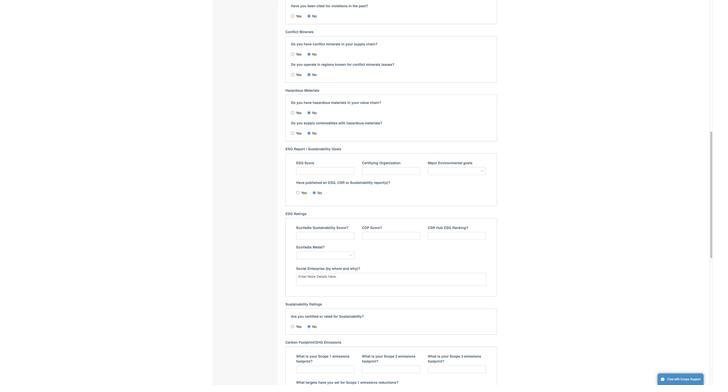Task type: vqa. For each thing, say whether or not it's contained in the screenshot.
Environmental
yes



Task type: describe. For each thing, give the bounding box(es) containing it.
you for do you have hazardous materials in your value chain?
[[297, 101, 303, 105]]

no for in
[[312, 73, 317, 77]]

carbon
[[285, 341, 298, 345]]

for right rated
[[333, 315, 338, 319]]

your for what is your scope 2 emissions footprint?
[[375, 355, 383, 359]]

do you have hazardous materials in your value chain?
[[291, 101, 381, 105]]

esg ratings
[[285, 212, 307, 216]]

targets
[[306, 381, 317, 385]]

support
[[690, 378, 701, 382]]

0 horizontal spatial hazardous
[[313, 101, 330, 105]]

scope for 3
[[450, 355, 460, 359]]

published
[[305, 181, 322, 185]]

ecovadis medal?
[[296, 246, 325, 250]]

you for do you supply commodities with hazardous materials?
[[297, 121, 303, 125]]

what for what is your scope 2 emissions footprint?
[[362, 355, 371, 359]]

sustainability up are
[[285, 303, 308, 307]]

in right operate
[[317, 63, 320, 67]]

yes for do you have hazardous materials in your value chain?
[[296, 111, 302, 115]]

chat with coupa support button
[[658, 374, 704, 386]]

ESG Score text field
[[296, 167, 355, 175]]

what is your scope 1 emissions footprint?
[[296, 355, 350, 364]]

reductions?
[[378, 381, 398, 385]]

emissions for what is your scope 2 emissions footprint?
[[398, 355, 415, 359]]

what is your scope 2 emissions footprint?
[[362, 355, 415, 364]]

EcoVadis Sustainability Score? text field
[[296, 232, 355, 240]]

coupa
[[681, 378, 689, 382]]

are you certified or rated for sustainability?
[[291, 315, 364, 319]]

what for what targets have you set for scope 1 emissions reductions?
[[296, 381, 305, 385]]

yes for do you have conflict minerals in your supply chain?
[[296, 52, 302, 56]]

sustainability up the ecovadis sustainability score? text box in the bottom left of the page
[[313, 226, 335, 230]]

cdp score?
[[362, 226, 382, 230]]

2 score? from the left
[[370, 226, 382, 230]]

do for do you have hazardous materials in your value chain?
[[291, 101, 296, 105]]

report
[[294, 147, 305, 151]]

certified
[[305, 315, 319, 319]]

medal?
[[313, 246, 325, 250]]

you for do you have conflict minerals in your supply chain?
[[297, 42, 303, 46]]

What is your Scope 1 emissions footprint? text field
[[296, 366, 355, 374]]

scope for 1
[[318, 355, 329, 359]]

is for what is your scope 3 emissions footprint?
[[437, 355, 440, 359]]

commodities
[[316, 121, 338, 125]]

do for do you operate in regions known for conflict minerals issues?
[[291, 63, 296, 67]]

ecovadis for ecovadis medal?
[[296, 246, 312, 250]]

What is your Scope 3 emissions footprint? text field
[[428, 366, 486, 374]]

goals
[[463, 161, 472, 165]]

yes for are you certified or rated for sustainability?
[[296, 325, 302, 329]]

major environmental goals
[[428, 161, 472, 165]]

no for cited
[[312, 14, 317, 18]]

have for have published an esg, csr or sustainability report(s)?
[[296, 181, 305, 185]]

emissions for what is your scope 3 emissions footprint?
[[464, 355, 481, 359]]

have for conflict
[[304, 42, 312, 46]]

conflict minerals
[[285, 30, 314, 34]]

rated
[[324, 315, 332, 319]]

1 horizontal spatial or
[[346, 181, 349, 185]]

yes for do you operate in regions known for conflict minerals issues?
[[296, 73, 302, 77]]

do for do you have conflict minerals in your supply chain?
[[291, 42, 296, 46]]

1 vertical spatial supply
[[304, 121, 315, 125]]

are
[[291, 315, 297, 319]]

do you operate in regions known for conflict minerals issues?
[[291, 63, 394, 67]]

2
[[395, 355, 397, 359]]

yes for have published an esg, csr or sustainability report(s)?
[[301, 191, 307, 195]]

you for have you been cited for violations in the past?
[[300, 4, 306, 8]]

1 horizontal spatial csr
[[428, 226, 435, 230]]

in right 'materials'
[[347, 101, 351, 105]]

no for conflict
[[312, 52, 317, 56]]

emissions
[[324, 341, 341, 345]]

organization
[[379, 161, 401, 165]]

have for hazardous
[[304, 101, 312, 105]]

0 horizontal spatial minerals
[[326, 42, 340, 46]]

an
[[323, 181, 327, 185]]

esg score
[[296, 161, 314, 165]]

report(s)?
[[374, 181, 390, 185]]

footprint? for what is your scope 3 emissions footprint?
[[428, 360, 444, 364]]

yes for do you supply commodities with hazardous materials?
[[296, 132, 302, 136]]

1 score? from the left
[[336, 226, 348, 230]]

no for or
[[312, 325, 317, 329]]

0 vertical spatial conflict
[[313, 42, 325, 46]]

set
[[334, 381, 339, 385]]

operate
[[304, 63, 316, 67]]

chat
[[667, 378, 674, 382]]

environmental
[[438, 161, 462, 165]]

have you been cited for violations in the past?
[[291, 4, 368, 8]]

no for hazardous
[[312, 111, 317, 115]]

cited
[[317, 4, 325, 8]]

materials?
[[365, 121, 382, 125]]

score
[[305, 161, 314, 165]]

Social Enterprise (by whom and why)? text field
[[296, 273, 486, 286]]

sustainability?
[[339, 315, 364, 319]]

you for are you certified or rated for sustainability?
[[298, 315, 304, 319]]

carbon footprint/ghg emissions
[[285, 341, 341, 345]]

social enterprise (by whom and why)?
[[296, 267, 360, 271]]

1 inside what is your scope 1 emissions footprint?
[[330, 355, 332, 359]]

materials
[[331, 101, 346, 105]]

scope for 2
[[384, 355, 394, 359]]

violations
[[331, 4, 348, 8]]



Task type: locate. For each thing, give the bounding box(es) containing it.
What is your Scope 2 emissions footprint? text field
[[362, 366, 420, 374]]

the
[[353, 4, 358, 8]]

1 vertical spatial hazardous
[[346, 121, 364, 125]]

have for you
[[318, 381, 326, 385]]

chain? for do you have conflict minerals in your supply chain?
[[366, 42, 378, 46]]

score?
[[336, 226, 348, 230], [370, 226, 382, 230]]

footprint? up what is your scope 3 emissions footprint? text box
[[428, 360, 444, 364]]

0 horizontal spatial with
[[338, 121, 345, 125]]

0 vertical spatial have
[[304, 42, 312, 46]]

yes down are
[[296, 325, 302, 329]]

you for do you operate in regions known for conflict minerals issues?
[[297, 63, 303, 67]]

scope inside what is your scope 3 emissions footprint?
[[450, 355, 460, 359]]

yes up conflict minerals
[[296, 14, 302, 18]]

emissions for what is your scope 1 emissions footprint?
[[332, 355, 350, 359]]

regions
[[321, 63, 334, 67]]

ecovadis down esg ratings at the bottom of the page
[[296, 226, 312, 230]]

no down published
[[318, 191, 322, 195]]

CSR Hub ESG Ranking? text field
[[428, 232, 486, 240]]

1 horizontal spatial 1
[[358, 381, 359, 385]]

footprint/ghg
[[299, 341, 323, 345]]

scope inside what is your scope 1 emissions footprint?
[[318, 355, 329, 359]]

do you have conflict minerals in your supply chain?
[[291, 42, 378, 46]]

emissions down emissions
[[332, 355, 350, 359]]

score? up the ecovadis sustainability score? text box in the bottom left of the page
[[336, 226, 348, 230]]

have left published
[[296, 181, 305, 185]]

do
[[291, 42, 296, 46], [291, 63, 296, 67], [291, 101, 296, 105], [291, 121, 296, 125]]

3 do from the top
[[291, 101, 296, 105]]

no up esg report / sustainability goals
[[312, 132, 317, 136]]

scope right the set
[[346, 381, 357, 385]]

yes down hazardous materials at the top of the page
[[296, 111, 302, 115]]

footprint? inside what is your scope 3 emissions footprint?
[[428, 360, 444, 364]]

in left the
[[349, 4, 352, 8]]

emissions right 2
[[398, 355, 415, 359]]

certifying organization
[[362, 161, 401, 165]]

been
[[307, 4, 316, 8]]

sustainability ratings
[[285, 303, 322, 307]]

0 horizontal spatial 1
[[330, 355, 332, 359]]

is inside what is your scope 2 emissions footprint?
[[372, 355, 374, 359]]

why)?
[[350, 267, 360, 271]]

yes down published
[[301, 191, 307, 195]]

with right the "commodities"
[[338, 121, 345, 125]]

1 horizontal spatial conflict
[[353, 63, 365, 67]]

have
[[304, 42, 312, 46], [304, 101, 312, 105], [318, 381, 326, 385]]

0 horizontal spatial footprint?
[[296, 360, 313, 364]]

past?
[[359, 4, 368, 8]]

0 horizontal spatial score?
[[336, 226, 348, 230]]

Certifying Organization text field
[[362, 167, 420, 175]]

enterprise
[[307, 267, 325, 271]]

for right the set
[[340, 381, 345, 385]]

ecovadis sustainability score?
[[296, 226, 348, 230]]

emissions inside what is your scope 3 emissions footprint?
[[464, 355, 481, 359]]

0 vertical spatial 1
[[330, 355, 332, 359]]

0 vertical spatial have
[[291, 4, 299, 8]]

scope left 3
[[450, 355, 460, 359]]

scope
[[318, 355, 329, 359], [384, 355, 394, 359], [450, 355, 460, 359], [346, 381, 357, 385]]

None radio
[[307, 15, 311, 18], [291, 53, 294, 56], [307, 53, 311, 56], [291, 73, 294, 76], [307, 73, 311, 76], [291, 132, 294, 135], [307, 132, 311, 135], [296, 191, 299, 195], [291, 325, 294, 329], [307, 325, 311, 329], [307, 15, 311, 18], [291, 53, 294, 56], [307, 53, 311, 56], [291, 73, 294, 76], [307, 73, 311, 76], [291, 132, 294, 135], [307, 132, 311, 135], [296, 191, 299, 195], [291, 325, 294, 329], [307, 325, 311, 329]]

your for what is your scope 3 emissions footprint?
[[441, 355, 449, 359]]

your for what is your scope 1 emissions footprint?
[[310, 355, 317, 359]]

for right known
[[347, 63, 352, 67]]

ratings
[[294, 212, 307, 216], [309, 303, 322, 307]]

conflict down minerals
[[313, 42, 325, 46]]

csr hub esg ranking?
[[428, 226, 468, 230]]

chain?
[[366, 42, 378, 46], [370, 101, 381, 105]]

is down footprint/ghg at the left bottom of page
[[306, 355, 309, 359]]

is up what is your scope 2 emissions footprint? text field
[[372, 355, 374, 359]]

esg
[[285, 147, 293, 151], [296, 161, 304, 165], [285, 212, 293, 216], [444, 226, 451, 230]]

2 horizontal spatial footprint?
[[428, 360, 444, 364]]

or
[[346, 181, 349, 185], [319, 315, 323, 319]]

0 horizontal spatial is
[[306, 355, 309, 359]]

what inside what is your scope 2 emissions footprint?
[[362, 355, 371, 359]]

CDP Score? text field
[[362, 232, 420, 240]]

yes up hazardous materials at the top of the page
[[296, 73, 302, 77]]

esg for esg score
[[296, 161, 304, 165]]

3 footprint? from the left
[[428, 360, 444, 364]]

1 vertical spatial or
[[319, 315, 323, 319]]

esg report / sustainability goals
[[285, 147, 341, 151]]

0 vertical spatial with
[[338, 121, 345, 125]]

hub
[[436, 226, 443, 230]]

social
[[296, 267, 306, 271]]

1 vertical spatial ecovadis
[[296, 246, 312, 250]]

1 horizontal spatial score?
[[370, 226, 382, 230]]

do for do you supply commodities with hazardous materials?
[[291, 121, 296, 125]]

0 vertical spatial hazardous
[[313, 101, 330, 105]]

minerals up the regions
[[326, 42, 340, 46]]

no up the "commodities"
[[312, 111, 317, 115]]

1 footprint? from the left
[[296, 360, 313, 364]]

have
[[291, 4, 299, 8], [296, 181, 305, 185]]

emissions inside what is your scope 1 emissions footprint?
[[332, 355, 350, 359]]

yes down conflict minerals
[[296, 52, 302, 56]]

have right the targets
[[318, 381, 326, 385]]

conflict right known
[[353, 63, 365, 67]]

1 horizontal spatial ratings
[[309, 303, 322, 307]]

yes for have you been cited for violations in the past?
[[296, 14, 302, 18]]

1 ecovadis from the top
[[296, 226, 312, 230]]

sustainability left report(s)? on the top right of the page
[[350, 181, 373, 185]]

value
[[360, 101, 369, 105]]

1 horizontal spatial supply
[[354, 42, 365, 46]]

footprint?
[[296, 360, 313, 364], [362, 360, 379, 364], [428, 360, 444, 364]]

0 horizontal spatial csr
[[337, 181, 345, 185]]

no down been
[[312, 14, 317, 18]]

with
[[338, 121, 345, 125], [674, 378, 680, 382]]

what for what is your scope 1 emissions footprint?
[[296, 355, 305, 359]]

1 up what is your scope 1 emissions footprint? text field
[[330, 355, 332, 359]]

1
[[330, 355, 332, 359], [358, 381, 359, 385]]

scope left 2
[[384, 355, 394, 359]]

footprint? for what is your scope 2 emissions footprint?
[[362, 360, 379, 364]]

(by
[[326, 267, 331, 271]]

hazardous materials
[[285, 89, 319, 93]]

1 horizontal spatial with
[[674, 378, 680, 382]]

yes up report
[[296, 132, 302, 136]]

esg,
[[328, 181, 336, 185]]

esg for esg ratings
[[285, 212, 293, 216]]

scope inside what is your scope 2 emissions footprint?
[[384, 355, 394, 359]]

is
[[306, 355, 309, 359], [372, 355, 374, 359], [437, 355, 440, 359]]

scope up what is your scope 1 emissions footprint? text field
[[318, 355, 329, 359]]

0 vertical spatial or
[[346, 181, 349, 185]]

what targets have you set for scope 1 emissions reductions?
[[296, 381, 398, 385]]

emissions left reductions?
[[360, 381, 378, 385]]

your down carbon footprint/ghg emissions on the left
[[310, 355, 317, 359]]

0 vertical spatial chain?
[[366, 42, 378, 46]]

1 horizontal spatial hazardous
[[346, 121, 364, 125]]

hazardous
[[285, 89, 303, 93]]

1 vertical spatial conflict
[[353, 63, 365, 67]]

no for esg,
[[318, 191, 322, 195]]

1 vertical spatial have
[[304, 101, 312, 105]]

yes
[[296, 14, 302, 18], [296, 52, 302, 56], [296, 73, 302, 77], [296, 111, 302, 115], [296, 132, 302, 136], [301, 191, 307, 195], [296, 325, 302, 329]]

have down minerals
[[304, 42, 312, 46]]

is inside what is your scope 1 emissions footprint?
[[306, 355, 309, 359]]

csr left hub
[[428, 226, 435, 230]]

no down operate
[[312, 73, 317, 77]]

2 footprint? from the left
[[362, 360, 379, 364]]

no down certified at the bottom left of the page
[[312, 325, 317, 329]]

in up do you operate in regions known for conflict minerals issues?
[[341, 42, 345, 46]]

your left value
[[352, 101, 359, 105]]

1 right the set
[[358, 381, 359, 385]]

footprint? down footprint/ghg at the left bottom of page
[[296, 360, 313, 364]]

with right chat
[[674, 378, 680, 382]]

3 is from the left
[[437, 355, 440, 359]]

0 horizontal spatial or
[[319, 315, 323, 319]]

2 ecovadis from the top
[[296, 246, 312, 250]]

is for what is your scope 2 emissions footprint?
[[372, 355, 374, 359]]

your left 2
[[375, 355, 383, 359]]

2 vertical spatial have
[[318, 381, 326, 385]]

1 vertical spatial csr
[[428, 226, 435, 230]]

1 horizontal spatial minerals
[[366, 63, 380, 67]]

0 vertical spatial ecovadis
[[296, 226, 312, 230]]

chain? for do you have hazardous materials in your value chain?
[[370, 101, 381, 105]]

have published an esg, csr or sustainability report(s)?
[[296, 181, 390, 185]]

goals
[[332, 147, 341, 151]]

ranking?
[[452, 226, 468, 230]]

0 vertical spatial minerals
[[326, 42, 340, 46]]

what inside what is your scope 3 emissions footprint?
[[428, 355, 436, 359]]

ratings for esg ratings
[[294, 212, 307, 216]]

esg for esg report / sustainability goals
[[285, 147, 293, 151]]

major
[[428, 161, 437, 165]]

sustainability
[[308, 147, 331, 151], [350, 181, 373, 185], [313, 226, 335, 230], [285, 303, 308, 307]]

is up what is your scope 3 emissions footprint? text box
[[437, 355, 440, 359]]

csr
[[337, 181, 345, 185], [428, 226, 435, 230]]

whom
[[332, 267, 342, 271]]

1 vertical spatial ratings
[[309, 303, 322, 307]]

1 do from the top
[[291, 42, 296, 46]]

supply
[[354, 42, 365, 46], [304, 121, 315, 125]]

1 is from the left
[[306, 355, 309, 359]]

or left rated
[[319, 315, 323, 319]]

footprint? inside what is your scope 1 emissions footprint?
[[296, 360, 313, 364]]

conflict
[[285, 30, 298, 34]]

no for commodities
[[312, 132, 317, 136]]

3
[[461, 355, 463, 359]]

is for what is your scope 1 emissions footprint?
[[306, 355, 309, 359]]

hazardous down "materials"
[[313, 101, 330, 105]]

or right esg,
[[346, 181, 349, 185]]

ecovadis for ecovadis sustainability score?
[[296, 226, 312, 230]]

materials
[[304, 89, 319, 93]]

hazardous
[[313, 101, 330, 105], [346, 121, 364, 125]]

hazardous left materials?
[[346, 121, 364, 125]]

have left been
[[291, 4, 299, 8]]

None radio
[[291, 15, 294, 18], [291, 111, 294, 115], [307, 111, 311, 115], [313, 191, 316, 195], [291, 15, 294, 18], [291, 111, 294, 115], [307, 111, 311, 115], [313, 191, 316, 195]]

1 vertical spatial with
[[674, 378, 680, 382]]

chat with coupa support
[[667, 378, 701, 382]]

0 vertical spatial csr
[[337, 181, 345, 185]]

1 vertical spatial chain?
[[370, 101, 381, 105]]

no
[[312, 14, 317, 18], [312, 52, 317, 56], [312, 73, 317, 77], [312, 111, 317, 115], [312, 132, 317, 136], [318, 191, 322, 195], [312, 325, 317, 329]]

emissions right 3
[[464, 355, 481, 359]]

your inside what is your scope 1 emissions footprint?
[[310, 355, 317, 359]]

your
[[345, 42, 353, 46], [352, 101, 359, 105], [310, 355, 317, 359], [375, 355, 383, 359], [441, 355, 449, 359]]

2 horizontal spatial is
[[437, 355, 440, 359]]

ecovadis left medal?
[[296, 246, 312, 250]]

what
[[296, 355, 305, 359], [362, 355, 371, 359], [428, 355, 436, 359], [296, 381, 305, 385]]

0 vertical spatial supply
[[354, 42, 365, 46]]

emissions
[[332, 355, 350, 359], [398, 355, 415, 359], [464, 355, 481, 359], [360, 381, 378, 385]]

your inside what is your scope 3 emissions footprint?
[[441, 355, 449, 359]]

/
[[306, 147, 307, 151]]

1 vertical spatial have
[[296, 181, 305, 185]]

1 horizontal spatial footprint?
[[362, 360, 379, 364]]

emissions inside what is your scope 2 emissions footprint?
[[398, 355, 415, 359]]

sustainability right the '/'
[[308, 147, 331, 151]]

2 is from the left
[[372, 355, 374, 359]]

is inside what is your scope 3 emissions footprint?
[[437, 355, 440, 359]]

0 horizontal spatial supply
[[304, 121, 315, 125]]

for right cited on the top left of page
[[326, 4, 330, 8]]

your inside what is your scope 2 emissions footprint?
[[375, 355, 383, 359]]

1 vertical spatial 1
[[358, 381, 359, 385]]

footprint? up what is your scope 2 emissions footprint? text field
[[362, 360, 379, 364]]

1 horizontal spatial is
[[372, 355, 374, 359]]

footprint? for what is your scope 1 emissions footprint?
[[296, 360, 313, 364]]

2 do from the top
[[291, 63, 296, 67]]

1 vertical spatial minerals
[[366, 63, 380, 67]]

with inside 'button'
[[674, 378, 680, 382]]

for
[[326, 4, 330, 8], [347, 63, 352, 67], [333, 315, 338, 319], [340, 381, 345, 385]]

in
[[349, 4, 352, 8], [341, 42, 345, 46], [317, 63, 320, 67], [347, 101, 351, 105]]

cdp
[[362, 226, 369, 230]]

minerals
[[299, 30, 314, 34]]

and
[[343, 267, 349, 271]]

do you supply commodities with hazardous materials?
[[291, 121, 382, 125]]

what for what is your scope 3 emissions footprint?
[[428, 355, 436, 359]]

issues?
[[381, 63, 394, 67]]

footprint? inside what is your scope 2 emissions footprint?
[[362, 360, 379, 364]]

minerals left issues?
[[366, 63, 380, 67]]

ecovadis
[[296, 226, 312, 230], [296, 246, 312, 250]]

what inside what is your scope 1 emissions footprint?
[[296, 355, 305, 359]]

have for have you been cited for violations in the past?
[[291, 4, 299, 8]]

0 vertical spatial ratings
[[294, 212, 307, 216]]

conflict
[[313, 42, 325, 46], [353, 63, 365, 67]]

what is your scope 3 emissions footprint?
[[428, 355, 481, 364]]

score? right cdp
[[370, 226, 382, 230]]

known
[[335, 63, 346, 67]]

your left 3
[[441, 355, 449, 359]]

ratings for sustainability ratings
[[309, 303, 322, 307]]

no up operate
[[312, 52, 317, 56]]

0 horizontal spatial ratings
[[294, 212, 307, 216]]

have down "materials"
[[304, 101, 312, 105]]

0 horizontal spatial conflict
[[313, 42, 325, 46]]

4 do from the top
[[291, 121, 296, 125]]

csr right esg,
[[337, 181, 345, 185]]

certifying
[[362, 161, 378, 165]]

your up do you operate in regions known for conflict minerals issues?
[[345, 42, 353, 46]]



